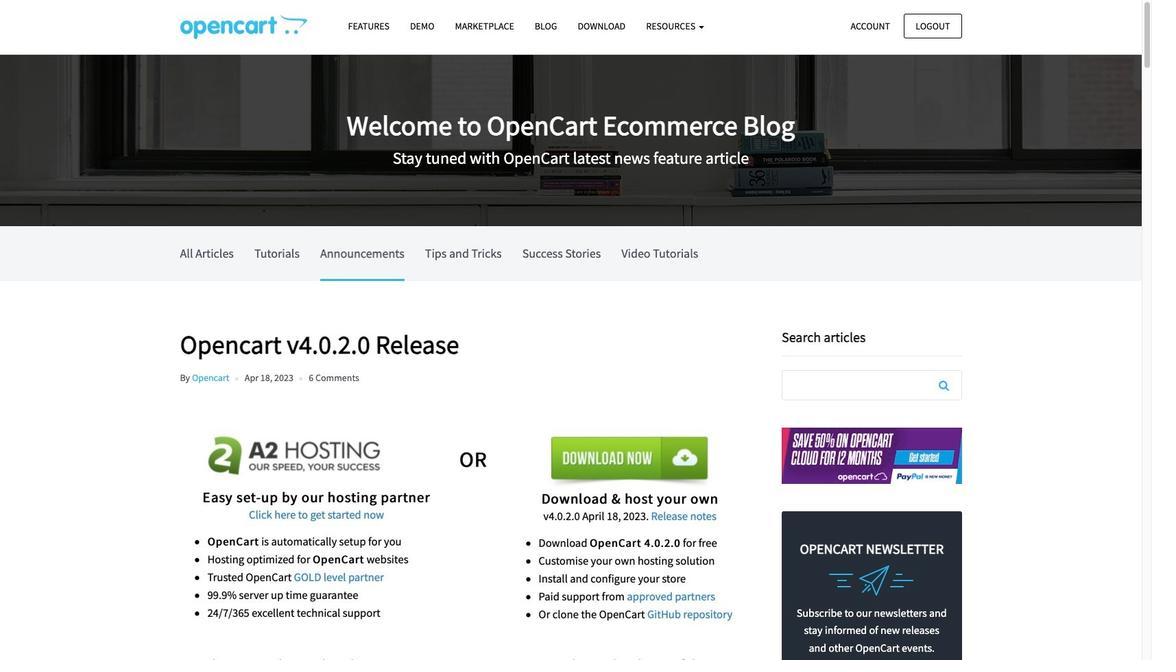 Task type: locate. For each thing, give the bounding box(es) containing it.
opencart - blog image
[[180, 14, 307, 39]]

None text field
[[783, 371, 962, 400]]

search image
[[939, 380, 949, 391]]



Task type: vqa. For each thing, say whether or not it's contained in the screenshot.
text field
yes



Task type: describe. For each thing, give the bounding box(es) containing it.
opencart v4.0.2.0 release image
[[180, 395, 748, 634]]



